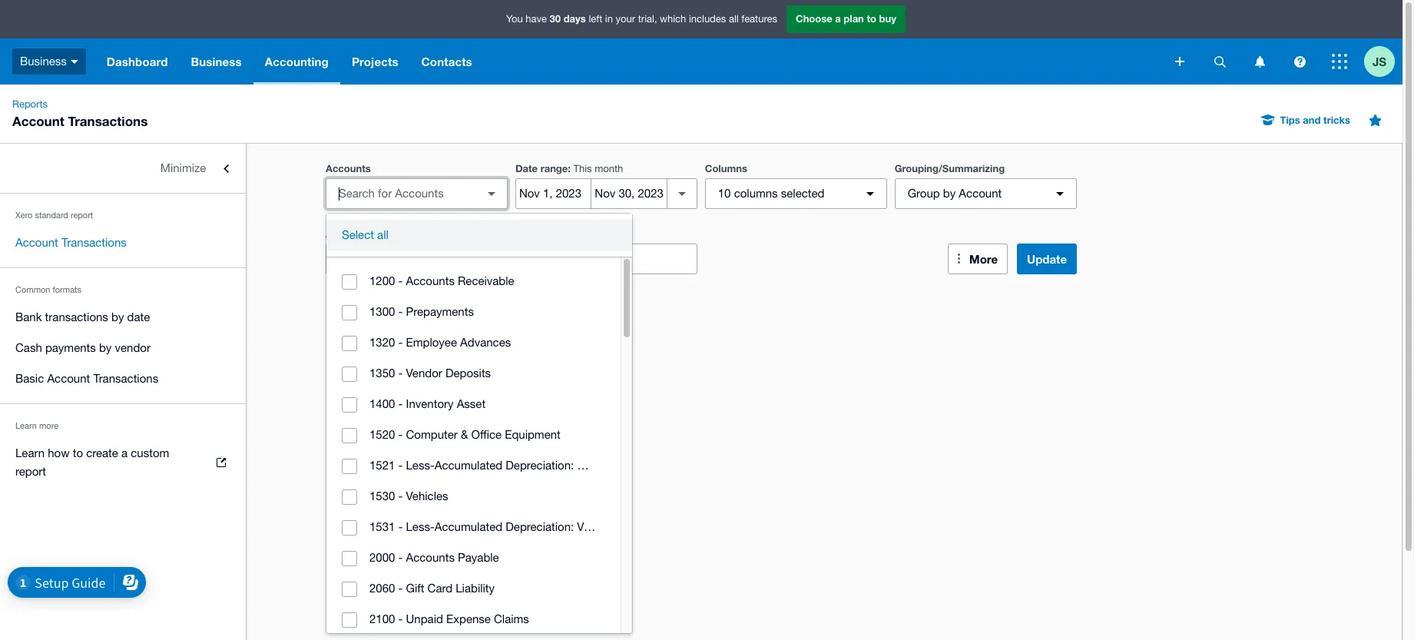 Task type: vqa. For each thing, say whether or not it's contained in the screenshot.
1531's Less-
yes



Task type: locate. For each thing, give the bounding box(es) containing it.
0 horizontal spatial svg image
[[1214, 56, 1226, 67]]

account down reports link
[[12, 113, 64, 129]]

depreciation: inside the "1521 - less-accumulated depreciation: computer & office equipment" button
[[506, 459, 574, 472]]

by
[[943, 187, 956, 200], [111, 310, 124, 323], [99, 341, 112, 354]]

1 vertical spatial equipment
[[676, 459, 732, 472]]

1 horizontal spatial svg image
[[1255, 56, 1265, 67]]

only
[[339, 252, 362, 265]]

transactions down xero standard report
[[61, 236, 127, 249]]

10
[[718, 187, 731, 200]]

2 less- from the top
[[406, 520, 435, 533]]

1 vertical spatial a
[[121, 446, 128, 459]]

depreciation: down 1520 - computer & office equipment button
[[506, 459, 574, 472]]

accumulated for 1531
[[435, 520, 503, 533]]

1 horizontal spatial vehicles
[[577, 520, 620, 533]]

to left include
[[374, 227, 383, 240]]

0 vertical spatial office
[[471, 428, 502, 441]]

- for 1520
[[398, 428, 403, 441]]

0 horizontal spatial business
[[20, 54, 67, 67]]

all left features
[[729, 13, 739, 25]]

learn down learn more on the bottom of page
[[15, 446, 45, 459]]

navigation
[[95, 38, 1165, 85]]

0 vertical spatial less-
[[406, 459, 435, 472]]

transactions inside reports account transactions
[[68, 113, 148, 129]]

list box
[[327, 214, 732, 640]]

0 vertical spatial a
[[835, 12, 841, 25]]

common formats
[[15, 285, 81, 294]]

1320 - employee advances
[[370, 336, 511, 349]]

0 vertical spatial learn
[[15, 421, 37, 430]]

0 horizontal spatial equipment
[[505, 428, 561, 441]]

2 learn from the top
[[15, 446, 45, 459]]

minimize button
[[0, 153, 246, 184]]

7 - from the top
[[398, 459, 403, 472]]

- right the '1320'
[[398, 336, 403, 349]]

expense
[[446, 612, 491, 625]]

a right create
[[121, 446, 128, 459]]

more
[[970, 252, 998, 266]]

card
[[428, 582, 453, 595]]

9 - from the top
[[398, 520, 403, 533]]

date
[[515, 162, 538, 174]]

depreciation: for vehicles
[[506, 520, 574, 533]]

0 vertical spatial report
[[71, 211, 93, 220]]

standard
[[35, 211, 68, 220]]

group
[[327, 214, 732, 640]]

open image
[[476, 178, 507, 209]]

less- up 1530 - vehicles
[[406, 459, 435, 472]]

1 vertical spatial less-
[[406, 520, 435, 533]]

- inside button
[[398, 582, 403, 595]]

3 - from the top
[[398, 336, 403, 349]]

1 vertical spatial all
[[377, 228, 389, 241]]

None field
[[326, 178, 508, 209]]

projects
[[352, 55, 398, 68]]

less-
[[406, 459, 435, 472], [406, 520, 435, 533]]

1 vertical spatial accumulated
[[435, 520, 503, 533]]

2 depreciation: from the top
[[506, 520, 574, 533]]

to left the buy
[[867, 12, 877, 25]]

1 horizontal spatial a
[[835, 12, 841, 25]]

report up account transactions
[[71, 211, 93, 220]]

transactions for reports account transactions
[[68, 113, 148, 129]]

30
[[550, 12, 561, 25]]

5 - from the top
[[398, 397, 403, 410]]

1 - from the top
[[398, 274, 403, 287]]

accounts up only
[[326, 227, 371, 240]]

gift
[[406, 582, 424, 595]]

accounts up 2060 - gift card liability
[[406, 551, 455, 564]]

1 vertical spatial learn
[[15, 446, 45, 459]]

month
[[595, 163, 623, 174]]

0 horizontal spatial computer
[[406, 428, 458, 441]]

- right 1531
[[398, 520, 403, 533]]

2100
[[370, 612, 395, 625]]

equipment
[[505, 428, 561, 441], [676, 459, 732, 472]]

0 vertical spatial by
[[943, 187, 956, 200]]

1400 - inventory asset
[[370, 397, 486, 410]]

left
[[589, 13, 603, 25]]

1 vertical spatial to
[[374, 227, 383, 240]]

group
[[908, 187, 940, 200]]

- right '2100'
[[398, 612, 403, 625]]

- for 1320
[[398, 336, 403, 349]]

1 horizontal spatial to
[[374, 227, 383, 240]]

how
[[48, 446, 70, 459]]

1 vertical spatial report
[[15, 465, 46, 478]]

computer
[[406, 428, 458, 441], [577, 459, 629, 472]]

1350
[[370, 366, 395, 380]]

- right 1300
[[398, 305, 403, 318]]

depreciation: down the "1521 - less-accumulated depreciation: computer & office equipment" button
[[506, 520, 574, 533]]

- right 2000
[[398, 551, 403, 564]]

1400 - inventory asset button
[[327, 389, 621, 420]]

payable
[[458, 551, 499, 564]]

0 vertical spatial depreciation:
[[506, 459, 574, 472]]

1300 - prepayments button
[[327, 297, 621, 328]]

account
[[12, 113, 64, 129], [959, 187, 1002, 200], [15, 236, 58, 249], [47, 372, 90, 385]]

all up the with
[[377, 228, 389, 241]]

account inside reports account transactions
[[12, 113, 64, 129]]

accumulated down 1520 - computer & office equipment button
[[435, 459, 503, 472]]

xero standard report
[[15, 211, 93, 220]]

accumulated inside the "1521 - less-accumulated depreciation: computer & office equipment" button
[[435, 459, 503, 472]]

1 horizontal spatial all
[[729, 13, 739, 25]]

0 vertical spatial to
[[867, 12, 877, 25]]

cash payments by vendor link
[[0, 333, 246, 363]]

contacts
[[421, 55, 472, 68]]

- right 1400 on the bottom
[[398, 397, 403, 410]]

Select start date field
[[516, 179, 591, 208]]

1 horizontal spatial business
[[191, 55, 242, 68]]

1 horizontal spatial computer
[[577, 459, 629, 472]]

less- down 1530 - vehicles
[[406, 520, 435, 533]]

days
[[564, 12, 586, 25]]

1 vertical spatial computer
[[577, 459, 629, 472]]

1 vertical spatial by
[[111, 310, 124, 323]]

office inside the "1521 - less-accumulated depreciation: computer & office equipment" button
[[643, 459, 673, 472]]

dashboard
[[107, 55, 168, 68]]

report
[[71, 211, 93, 220], [15, 465, 46, 478]]

by down grouping/summarizing
[[943, 187, 956, 200]]

select
[[342, 228, 374, 241]]

11 - from the top
[[398, 582, 403, 595]]

by left date
[[111, 310, 124, 323]]

learn how to create a custom report link
[[0, 438, 246, 487]]

0 vertical spatial transactions
[[68, 113, 148, 129]]

in
[[605, 13, 613, 25]]

svg image
[[1214, 56, 1226, 67], [1255, 56, 1265, 67]]

1 accumulated from the top
[[435, 459, 503, 472]]

1 learn from the top
[[15, 421, 37, 430]]

- for 1350
[[398, 366, 403, 380]]

office
[[471, 428, 502, 441], [643, 459, 673, 472]]

0 horizontal spatial transactions
[[45, 310, 108, 323]]

report down learn more on the bottom of page
[[15, 465, 46, 478]]

12 - from the top
[[398, 612, 403, 625]]

this
[[574, 163, 592, 174]]

with
[[366, 252, 387, 265]]

- right 1350
[[398, 366, 403, 380]]

a left plan
[[835, 12, 841, 25]]

0 vertical spatial vehicles
[[406, 489, 448, 502]]

accumulated down 1530 - vehicles button on the bottom left of the page
[[435, 520, 503, 533]]

1 horizontal spatial office
[[643, 459, 673, 472]]

- right 1200
[[398, 274, 403, 287]]

6 - from the top
[[398, 428, 403, 441]]

- right 1530
[[398, 489, 403, 502]]

&
[[461, 428, 468, 441], [632, 459, 639, 472]]

depreciation: inside 1531 - less-accumulated depreciation: vehicles button
[[506, 520, 574, 533]]

to right how
[[73, 446, 83, 459]]

vehicles
[[406, 489, 448, 502], [577, 520, 620, 533]]

0 horizontal spatial report
[[15, 465, 46, 478]]

contacts button
[[410, 38, 484, 85]]

basic account transactions
[[15, 372, 158, 385]]

0 vertical spatial all
[[729, 13, 739, 25]]

0 vertical spatial accumulated
[[435, 459, 503, 472]]

1 horizontal spatial &
[[632, 459, 639, 472]]

depreciation:
[[506, 459, 574, 472], [506, 520, 574, 533]]

1400
[[370, 397, 395, 410]]

0 vertical spatial equipment
[[505, 428, 561, 441]]

transactions up 1200 - accounts receivable
[[390, 252, 453, 265]]

0 horizontal spatial office
[[471, 428, 502, 441]]

2 vertical spatial by
[[99, 341, 112, 354]]

transactions down formats
[[45, 310, 108, 323]]

8 - from the top
[[398, 489, 403, 502]]

- for 1531
[[398, 520, 403, 533]]

by left vendor at the left bottom
[[99, 341, 112, 354]]

account down the xero
[[15, 236, 58, 249]]

0 horizontal spatial to
[[73, 446, 83, 459]]

0 vertical spatial &
[[461, 428, 468, 441]]

- right 1521
[[398, 459, 403, 472]]

0 vertical spatial transactions
[[390, 252, 453, 265]]

business
[[20, 54, 67, 67], [191, 55, 242, 68]]

2 vertical spatial to
[[73, 446, 83, 459]]

2 accumulated from the top
[[435, 520, 503, 533]]

10 - from the top
[[398, 551, 403, 564]]

1 vertical spatial office
[[643, 459, 673, 472]]

0 horizontal spatial a
[[121, 446, 128, 459]]

learn
[[15, 421, 37, 430], [15, 446, 45, 459]]

account down grouping/summarizing
[[959, 187, 1002, 200]]

transactions down cash payments by vendor link
[[93, 372, 158, 385]]

banner
[[0, 0, 1403, 85]]

accumulated for 1521
[[435, 459, 503, 472]]

update
[[1027, 252, 1067, 266]]

1520 - computer & office equipment button
[[327, 420, 621, 451]]

1320 - employee advances button
[[327, 327, 621, 358]]

account transactions link
[[0, 227, 246, 258]]

bank
[[15, 310, 42, 323]]

account transactions
[[15, 236, 127, 249]]

1 vertical spatial depreciation:
[[506, 520, 574, 533]]

1531 - less-accumulated depreciation: vehicles
[[370, 520, 620, 533]]

- for 1200
[[398, 274, 403, 287]]

learn left the more
[[15, 421, 37, 430]]

business button
[[0, 38, 95, 85]]

you have 30 days left in your trial, which includes all features
[[506, 12, 778, 25]]

business inside popup button
[[20, 54, 67, 67]]

learn how to create a custom report
[[15, 446, 169, 478]]

1 horizontal spatial transactions
[[390, 252, 453, 265]]

more button
[[948, 244, 1008, 274]]

to inside the learn how to create a custom report
[[73, 446, 83, 459]]

a
[[835, 12, 841, 25], [121, 446, 128, 459]]

transactions for basic account transactions
[[93, 372, 158, 385]]

svg image
[[1332, 54, 1348, 69], [1294, 56, 1306, 67], [1176, 57, 1185, 66], [71, 60, 78, 64]]

include
[[386, 227, 421, 240]]

transactions up minimize button
[[68, 113, 148, 129]]

1 vertical spatial &
[[632, 459, 639, 472]]

a inside the learn how to create a custom report
[[121, 446, 128, 459]]

tips
[[1280, 114, 1301, 126]]

1521 - less-accumulated depreciation: computer & office equipment
[[370, 459, 732, 472]]

learn for learn how to create a custom report
[[15, 446, 45, 459]]

office inside 1520 - computer & office equipment button
[[471, 428, 502, 441]]

select all button
[[327, 220, 632, 250]]

choose a plan to buy
[[796, 12, 897, 25]]

- for 2060
[[398, 582, 403, 595]]

accounts to include
[[326, 227, 421, 240]]

tricks
[[1324, 114, 1351, 126]]

2 - from the top
[[398, 305, 403, 318]]

learn inside the learn how to create a custom report
[[15, 446, 45, 459]]

2 vertical spatial transactions
[[93, 372, 158, 385]]

- for 1530
[[398, 489, 403, 502]]

1 depreciation: from the top
[[506, 459, 574, 472]]

1 horizontal spatial equipment
[[676, 459, 732, 472]]

accumulated inside 1531 - less-accumulated depreciation: vehicles button
[[435, 520, 503, 533]]

learn for learn more
[[15, 421, 37, 430]]

report inside the learn how to create a custom report
[[15, 465, 46, 478]]

0 horizontal spatial all
[[377, 228, 389, 241]]

account down payments at left
[[47, 372, 90, 385]]

0 vertical spatial computer
[[406, 428, 458, 441]]

- right 1520
[[398, 428, 403, 441]]

accounts up search for accounts text box
[[326, 162, 371, 174]]

1 less- from the top
[[406, 459, 435, 472]]

- left gift
[[398, 582, 403, 595]]

4 - from the top
[[398, 366, 403, 380]]

tips and tricks button
[[1253, 108, 1360, 132]]



Task type: describe. For each thing, give the bounding box(es) containing it.
buy
[[879, 12, 897, 25]]

- for 1400
[[398, 397, 403, 410]]

1521
[[370, 459, 395, 472]]

projects button
[[340, 38, 410, 85]]

group containing select all
[[327, 214, 732, 640]]

your
[[616, 13, 635, 25]]

receivable
[[458, 274, 515, 287]]

employee
[[406, 336, 457, 349]]

2 horizontal spatial to
[[867, 12, 877, 25]]

account inside popup button
[[959, 187, 1002, 200]]

formats
[[53, 285, 81, 294]]

date
[[127, 310, 150, 323]]

more
[[39, 421, 58, 430]]

depreciation: for computer
[[506, 459, 574, 472]]

liability
[[456, 582, 495, 595]]

1200 - accounts receivable button
[[327, 266, 621, 297]]

asset
[[457, 397, 486, 410]]

remove from favorites image
[[1360, 104, 1391, 135]]

0 horizontal spatial &
[[461, 428, 468, 441]]

- for 1521
[[398, 459, 403, 472]]

1200
[[370, 274, 395, 287]]

plan
[[844, 12, 864, 25]]

0 horizontal spatial vehicles
[[406, 489, 448, 502]]

bank transactions by date link
[[0, 302, 246, 333]]

prepayments
[[406, 305, 474, 318]]

svg image inside business popup button
[[71, 60, 78, 64]]

1 vertical spatial vehicles
[[577, 520, 620, 533]]

1530 - vehicles button
[[327, 481, 621, 512]]

list box containing select all
[[327, 214, 732, 640]]

1 horizontal spatial report
[[71, 211, 93, 220]]

bank transactions by date
[[15, 310, 150, 323]]

all inside button
[[377, 228, 389, 241]]

navigation containing dashboard
[[95, 38, 1165, 85]]

group by account button
[[895, 178, 1077, 209]]

vendor
[[406, 366, 442, 380]]

a inside banner
[[835, 12, 841, 25]]

deposits
[[446, 366, 491, 380]]

2000
[[370, 551, 395, 564]]

reports link
[[6, 97, 54, 112]]

which
[[660, 13, 686, 25]]

dashboard link
[[95, 38, 179, 85]]

1520 - computer & office equipment
[[370, 428, 561, 441]]

less- for 1531
[[406, 520, 435, 533]]

2060 - gift card liability
[[370, 582, 495, 595]]

Search for Accounts text field
[[327, 179, 479, 208]]

selected
[[781, 187, 825, 200]]

- for 1300
[[398, 305, 403, 318]]

- for 2100
[[398, 612, 403, 625]]

date range : this month
[[515, 162, 623, 174]]

1 vertical spatial transactions
[[61, 236, 127, 249]]

reports
[[12, 98, 48, 110]]

all inside you have 30 days left in your trial, which includes all features
[[729, 13, 739, 25]]

select all
[[342, 228, 389, 241]]

1 svg image from the left
[[1214, 56, 1226, 67]]

have
[[526, 13, 547, 25]]

2 svg image from the left
[[1255, 56, 1265, 67]]

you
[[506, 13, 523, 25]]

banner containing js
[[0, 0, 1403, 85]]

1300
[[370, 305, 395, 318]]

minimize
[[160, 161, 206, 174]]

features
[[742, 13, 778, 25]]

payments
[[45, 341, 96, 354]]

1 vertical spatial transactions
[[45, 310, 108, 323]]

claims
[[494, 612, 529, 625]]

1520
[[370, 428, 395, 441]]

learn more
[[15, 421, 58, 430]]

1200 - accounts receivable
[[370, 274, 515, 287]]

Select end date field
[[592, 179, 667, 208]]

1531
[[370, 520, 395, 533]]

transactions inside popup button
[[390, 252, 453, 265]]

trial,
[[638, 13, 657, 25]]

1530
[[370, 489, 395, 502]]

2000 - accounts payable button
[[327, 542, 621, 574]]

custom
[[131, 446, 169, 459]]

columns
[[705, 162, 747, 174]]

choose
[[796, 12, 833, 25]]

inventory
[[406, 397, 454, 410]]

by inside popup button
[[943, 187, 956, 200]]

1350 - vendor deposits
[[370, 366, 491, 380]]

1530 - vehicles
[[370, 489, 448, 502]]

business inside dropdown button
[[191, 55, 242, 68]]

1320
[[370, 336, 395, 349]]

10 columns selected
[[718, 187, 825, 200]]

accounting
[[265, 55, 329, 68]]

basic account transactions link
[[0, 363, 246, 394]]

basic
[[15, 372, 44, 385]]

2100 - unpaid expense claims button
[[327, 604, 621, 635]]

unpaid
[[406, 612, 443, 625]]

accounting button
[[253, 38, 340, 85]]

1300 - prepayments
[[370, 305, 474, 318]]

less- for 1521
[[406, 459, 435, 472]]

1521 - less-accumulated depreciation: computer & office equipment button
[[327, 450, 732, 481]]

vendor
[[115, 341, 151, 354]]

2000 - accounts payable
[[370, 551, 499, 564]]

accounts up the 1300 - prepayments
[[406, 274, 455, 287]]

list of convenience dates image
[[667, 178, 697, 209]]

:
[[568, 162, 571, 174]]

business button
[[179, 38, 253, 85]]

xero
[[15, 211, 33, 220]]

common
[[15, 285, 50, 294]]

1350 - vendor deposits button
[[327, 358, 621, 389]]

grouping/summarizing
[[895, 162, 1005, 174]]

advances
[[460, 336, 511, 349]]

by for date
[[111, 310, 124, 323]]

cash
[[15, 341, 42, 354]]

by for vendor
[[99, 341, 112, 354]]

- for 2000
[[398, 551, 403, 564]]

cash payments by vendor
[[15, 341, 151, 354]]

columns
[[734, 187, 778, 200]]



